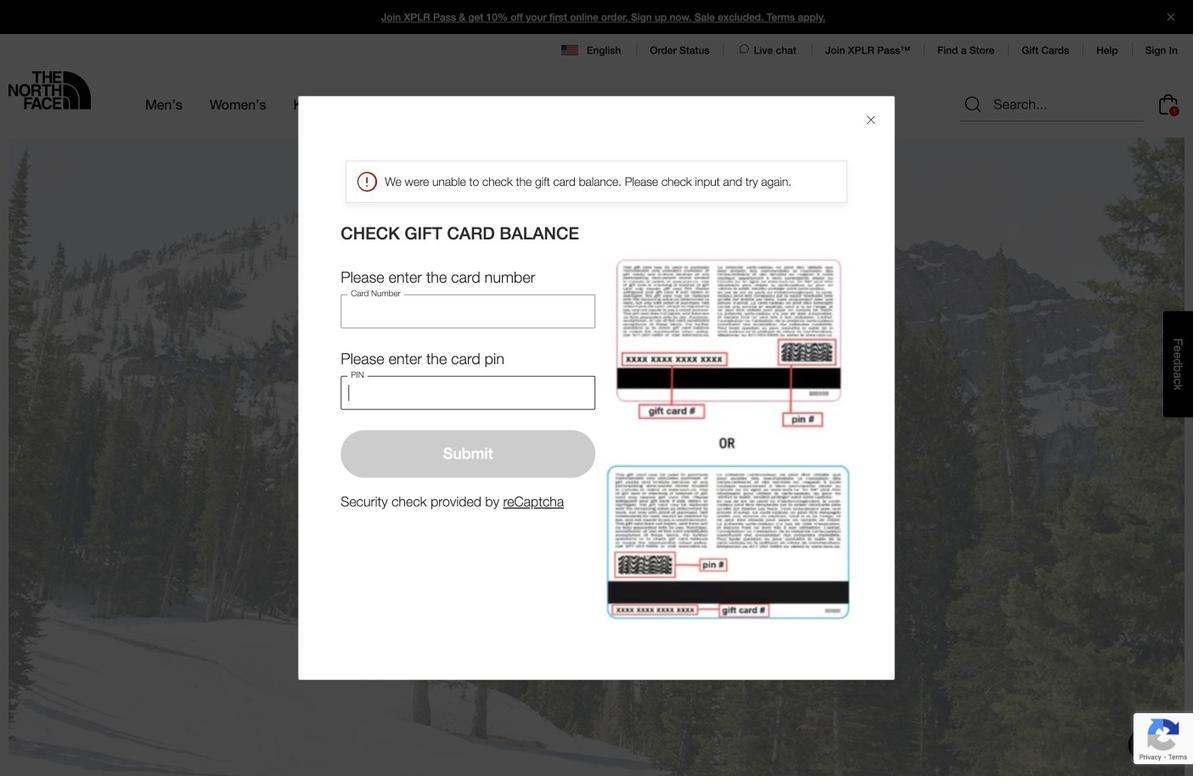 Task type: locate. For each thing, give the bounding box(es) containing it.
search all image
[[963, 94, 984, 115]]

None text field
[[341, 295, 596, 329], [341, 376, 596, 410], [341, 295, 596, 329], [341, 376, 596, 410]]

the north face home page image
[[8, 71, 91, 110]]

Search search field
[[960, 88, 1144, 122]]

close image
[[1161, 13, 1183, 21]]



Task type: describe. For each thing, give the bounding box(es) containing it.
gift card back image
[[605, 254, 853, 620]]

shop gift cards at the north face image
[[8, 138, 1185, 777]]



Task type: vqa. For each thing, say whether or not it's contained in the screenshot.
a to the middle
no



